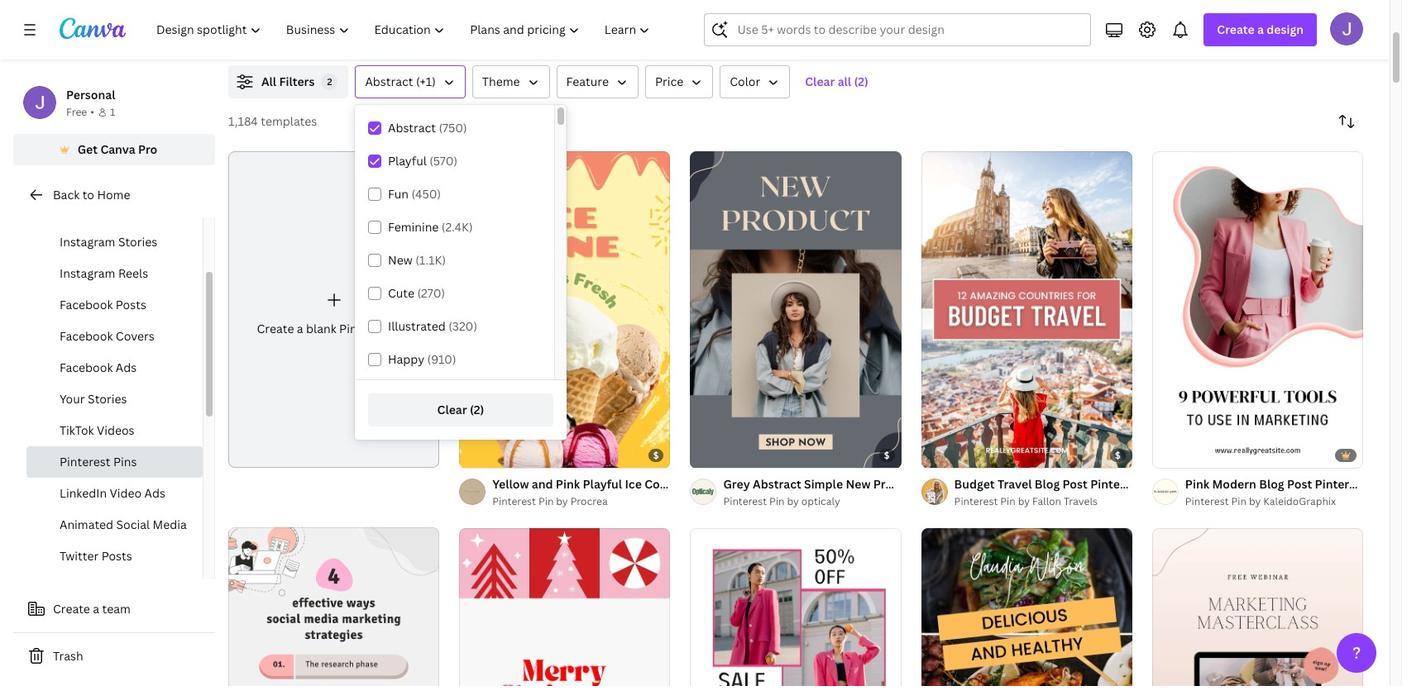 Task type: describe. For each thing, give the bounding box(es) containing it.
playful (570)
[[388, 153, 458, 169]]

product
[[873, 476, 919, 492]]

instagram stories link
[[26, 227, 203, 258]]

clear all (2)
[[805, 74, 869, 89]]

yellow
[[492, 476, 529, 492]]

back to home
[[53, 187, 130, 203]]

abstract (+1) button
[[355, 65, 466, 98]]

simple playful bright food recipes cooking pinterest pin image
[[921, 528, 1132, 687]]

feminine
[[388, 219, 439, 235]]

a for design
[[1257, 22, 1264, 37]]

budget travel blog post pinterest pin pinterest pin by fallon travels
[[954, 476, 1163, 509]]

cute (270)
[[388, 285, 445, 301]]

price button
[[645, 65, 713, 98]]

0 horizontal spatial playful
[[388, 153, 427, 169]]

facebook ads link
[[26, 352, 203, 384]]

pinterest pin by fallon travels link
[[954, 494, 1132, 510]]

pink inside 'yellow and pink playful ice cone promotion pinterest pin pinterest pin by procrea'
[[556, 476, 580, 492]]

abstract for abstract (+1)
[[365, 74, 413, 89]]

facebook covers link
[[26, 321, 203, 352]]

1,184
[[228, 113, 258, 129]]

pinterest right fashion
[[968, 476, 1019, 492]]

create for create a team
[[53, 601, 90, 617]]

stories for your stories
[[88, 391, 127, 407]]

procrea
[[571, 494, 608, 509]]

canva
[[100, 141, 135, 157]]

pinterest up kaleidographix
[[1315, 476, 1367, 492]]

abstract inside grey abstract simple new product fashion pinterest pin pinterest pin by opticaly
[[753, 476, 801, 492]]

fallon
[[1032, 494, 1061, 509]]

your
[[60, 391, 85, 407]]

grey abstract simple new product fashion pinterest pin pinterest pin by opticaly
[[723, 476, 1040, 509]]

(570)
[[430, 153, 458, 169]]

blog for travel
[[1035, 476, 1060, 492]]

fashion
[[921, 476, 965, 492]]

posts for facebook posts
[[116, 297, 146, 313]]

clear for clear (2)
[[437, 402, 467, 418]]

video
[[110, 486, 142, 501]]

pinterest down modern
[[1185, 494, 1229, 509]]

(+1)
[[416, 74, 436, 89]]

(1.1k)
[[415, 252, 446, 268]]

create a team
[[53, 601, 131, 617]]

feature
[[566, 74, 609, 89]]

abstract (+1)
[[365, 74, 436, 89]]

to
[[82, 187, 94, 203]]

design
[[1267, 22, 1304, 37]]

pinterest pin templates image
[[1010, 0, 1363, 46]]

new (1.1k)
[[388, 252, 446, 268]]

instagram reels
[[60, 266, 148, 281]]

happy
[[388, 352, 425, 367]]

covers
[[116, 328, 155, 344]]

cute
[[388, 285, 415, 301]]

blog for modern
[[1259, 476, 1285, 492]]

playful inside 'yellow and pink playful ice cone promotion pinterest pin pinterest pin by procrea'
[[583, 476, 622, 492]]

post for modern
[[1287, 476, 1312, 492]]

pinterest up travels on the bottom right of page
[[1091, 476, 1142, 492]]

yellow and pink playful ice cone promotion pinterest pin link
[[492, 475, 812, 494]]

instagram for instagram stories
[[60, 234, 115, 250]]

opticaly
[[801, 494, 840, 509]]

linkedin video ads
[[60, 486, 165, 501]]

create a design button
[[1204, 13, 1317, 46]]

yellow and pink playful ice cone promotion pinterest pin image
[[459, 151, 670, 468]]

your stories link
[[26, 384, 203, 415]]

instagram for instagram posts
[[60, 203, 115, 218]]

trash
[[53, 649, 83, 664]]

pinterest down yellow
[[492, 494, 536, 509]]

pinterest pin by procrea link
[[492, 494, 670, 510]]

pinterest pin by kaleidographix link
[[1185, 494, 1363, 510]]

feminine (2.4k)
[[388, 219, 473, 235]]

all
[[838, 74, 851, 89]]

promotion
[[677, 476, 737, 492]]

jacob simon image
[[1330, 12, 1363, 46]]

media
[[153, 517, 187, 533]]

by inside grey abstract simple new product fashion pinterest pin pinterest pin by opticaly
[[787, 494, 799, 509]]

animated social media link
[[26, 510, 203, 541]]

instagram for instagram reels
[[60, 266, 115, 281]]

1 horizontal spatial (2)
[[854, 74, 869, 89]]

videos
[[97, 423, 135, 438]]

pink modern blog post pinterest pin image
[[1152, 151, 1363, 468]]

post for travel
[[1063, 476, 1088, 492]]

modern bright christmas pinterest pin image
[[459, 528, 670, 687]]

reels
[[118, 266, 148, 281]]

illustrated
[[388, 319, 446, 334]]

pink gradient marketing masterclass pinterest pin image
[[1152, 528, 1363, 687]]

instagram posts link
[[26, 195, 203, 227]]

(320)
[[449, 319, 477, 334]]

cone
[[645, 476, 674, 492]]

pinterest up pinterest pin by opticaly link
[[739, 476, 791, 492]]

happy (910)
[[388, 352, 456, 367]]

pink modern fashion sale pinterest pin image
[[690, 528, 901, 687]]

2 filter options selected element
[[321, 74, 338, 90]]

animated social media
[[60, 517, 187, 533]]

facebook posts link
[[26, 290, 203, 321]]

price
[[655, 74, 684, 89]]

team
[[102, 601, 131, 617]]

pinterest pins
[[60, 454, 137, 470]]

Sort by button
[[1330, 105, 1363, 138]]

back to home link
[[13, 179, 215, 212]]

a for team
[[93, 601, 99, 617]]

pro
[[138, 141, 157, 157]]

back
[[53, 187, 80, 203]]

instagram posts
[[60, 203, 149, 218]]

social
[[116, 517, 150, 533]]

free
[[66, 105, 87, 119]]

create a design
[[1217, 22, 1304, 37]]

feature button
[[556, 65, 639, 98]]

linkedin
[[60, 486, 107, 501]]



Task type: locate. For each thing, give the bounding box(es) containing it.
a left team
[[93, 601, 99, 617]]

1 vertical spatial stories
[[88, 391, 127, 407]]

playful up procrea
[[583, 476, 622, 492]]

twitter posts
[[60, 548, 132, 564]]

twitter
[[60, 548, 99, 564]]

pinterest right blank
[[339, 321, 390, 337]]

color
[[730, 74, 761, 89]]

blank
[[306, 321, 336, 337]]

0 vertical spatial instagram
[[60, 203, 115, 218]]

posts up 'instagram stories' link
[[118, 203, 149, 218]]

facebook
[[60, 297, 113, 313], [60, 328, 113, 344], [60, 360, 113, 376]]

create for create a design
[[1217, 22, 1255, 37]]

facebook covers
[[60, 328, 155, 344]]

2 horizontal spatial create
[[1217, 22, 1255, 37]]

a inside dropdown button
[[1257, 22, 1264, 37]]

2 vertical spatial a
[[93, 601, 99, 617]]

0 vertical spatial clear
[[805, 74, 835, 89]]

stories up reels
[[118, 234, 157, 250]]

(450)
[[412, 186, 441, 202]]

twitter posts link
[[26, 541, 203, 572]]

post inside 'budget travel blog post pinterest pin pinterest pin by fallon travels'
[[1063, 476, 1088, 492]]

3 $ from the left
[[1115, 449, 1121, 461]]

facebook up facebook ads
[[60, 328, 113, 344]]

blog up fallon
[[1035, 476, 1060, 492]]

$ for pinterest
[[1115, 449, 1121, 461]]

a left design
[[1257, 22, 1264, 37]]

$ up "cone"
[[653, 449, 659, 461]]

facebook ads
[[60, 360, 137, 376]]

1 horizontal spatial new
[[846, 476, 871, 492]]

pinterest
[[339, 321, 390, 337], [60, 454, 110, 470], [739, 476, 791, 492], [968, 476, 1019, 492], [1091, 476, 1142, 492], [1315, 476, 1367, 492], [492, 494, 536, 509], [723, 494, 767, 509], [954, 494, 998, 509], [1185, 494, 1229, 509]]

$ for ice
[[653, 449, 659, 461]]

abstract for abstract (750)
[[388, 120, 436, 136]]

playful
[[388, 153, 427, 169], [583, 476, 622, 492]]

posts
[[118, 203, 149, 218], [116, 297, 146, 313], [101, 548, 132, 564]]

2 vertical spatial create
[[53, 601, 90, 617]]

$ for product
[[884, 449, 890, 461]]

0 horizontal spatial new
[[388, 252, 413, 268]]

blog inside pink modern blog post pinterest pin pinterest pin by kaleidographix
[[1259, 476, 1285, 492]]

4 by from the left
[[1249, 494, 1261, 509]]

1 vertical spatial a
[[297, 321, 303, 337]]

Search search field
[[737, 14, 1081, 46]]

tiktok
[[60, 423, 94, 438]]

create a blank pinterest pin link
[[228, 151, 439, 468]]

pink modern blog post pinterest pin link
[[1185, 475, 1387, 494]]

1 horizontal spatial blog
[[1259, 476, 1285, 492]]

1 vertical spatial posts
[[116, 297, 146, 313]]

grey abstract simple new product fashion pinterest pin link
[[723, 475, 1040, 494]]

a left blank
[[297, 321, 303, 337]]

facebook for facebook covers
[[60, 328, 113, 344]]

0 horizontal spatial a
[[93, 601, 99, 617]]

budget
[[954, 476, 995, 492]]

0 vertical spatial new
[[388, 252, 413, 268]]

new inside grey abstract simple new product fashion pinterest pin pinterest pin by opticaly
[[846, 476, 871, 492]]

2 horizontal spatial a
[[1257, 22, 1264, 37]]

by left procrea
[[556, 494, 568, 509]]

create left blank
[[257, 321, 294, 337]]

personal
[[66, 87, 115, 103]]

(2.4k)
[[442, 219, 473, 235]]

by inside 'budget travel blog post pinterest pin pinterest pin by fallon travels'
[[1018, 494, 1030, 509]]

$ up budget travel blog post pinterest pin link
[[1115, 449, 1121, 461]]

illustrated (320)
[[388, 319, 477, 334]]

facebook for facebook ads
[[60, 360, 113, 376]]

0 vertical spatial posts
[[118, 203, 149, 218]]

2 vertical spatial abstract
[[753, 476, 801, 492]]

0 horizontal spatial blog
[[1035, 476, 1060, 492]]

2 blog from the left
[[1259, 476, 1285, 492]]

pinterest pin by opticaly link
[[723, 494, 901, 510]]

1 horizontal spatial ads
[[144, 486, 165, 501]]

3 instagram from the top
[[60, 266, 115, 281]]

grey
[[723, 476, 750, 492]]

1 horizontal spatial post
[[1287, 476, 1312, 492]]

your stories
[[60, 391, 127, 407]]

1 horizontal spatial $
[[884, 449, 890, 461]]

2 facebook from the top
[[60, 328, 113, 344]]

1 horizontal spatial pink
[[1185, 476, 1210, 492]]

all filters
[[261, 74, 315, 89]]

create for create a blank pinterest pin
[[257, 321, 294, 337]]

create left team
[[53, 601, 90, 617]]

new right simple
[[846, 476, 871, 492]]

budget travel blog post pinterest pin image
[[921, 151, 1132, 468]]

abstract inside button
[[365, 74, 413, 89]]

pinterest down budget
[[954, 494, 998, 509]]

create inside create a team button
[[53, 601, 90, 617]]

1 horizontal spatial a
[[297, 321, 303, 337]]

post up travels on the bottom right of page
[[1063, 476, 1088, 492]]

instagram inside instagram posts link
[[60, 203, 115, 218]]

by down travel
[[1018, 494, 1030, 509]]

2 post from the left
[[1287, 476, 1312, 492]]

post up kaleidographix
[[1287, 476, 1312, 492]]

pink inside pink modern blog post pinterest pin pinterest pin by kaleidographix
[[1185, 476, 1210, 492]]

ads down covers
[[116, 360, 137, 376]]

get
[[77, 141, 98, 157]]

1 horizontal spatial clear
[[805, 74, 835, 89]]

1 pink from the left
[[556, 476, 580, 492]]

abstract (750)
[[388, 120, 467, 136]]

pink up pinterest pin by procrea link
[[556, 476, 580, 492]]

clear all (2) button
[[797, 65, 877, 98]]

facebook up your stories
[[60, 360, 113, 376]]

0 horizontal spatial ads
[[116, 360, 137, 376]]

clear left all
[[805, 74, 835, 89]]

posts inside "link"
[[101, 548, 132, 564]]

home
[[97, 187, 130, 203]]

simple
[[804, 476, 843, 492]]

0 vertical spatial stories
[[118, 234, 157, 250]]

1 vertical spatial (2)
[[470, 402, 484, 418]]

(750)
[[439, 120, 467, 136]]

clear (2)
[[437, 402, 484, 418]]

top level navigation element
[[146, 13, 665, 46]]

0 horizontal spatial $
[[653, 449, 659, 461]]

1 vertical spatial new
[[846, 476, 871, 492]]

1 vertical spatial facebook
[[60, 328, 113, 344]]

posts down animated social media link
[[101, 548, 132, 564]]

instagram
[[60, 203, 115, 218], [60, 234, 115, 250], [60, 266, 115, 281]]

create inside 'create a blank pinterest pin' element
[[257, 321, 294, 337]]

budget travel blog post pinterest pin link
[[954, 475, 1163, 494]]

facebook posts
[[60, 297, 146, 313]]

linkedin video ads link
[[26, 478, 203, 510]]

pinterest up linkedin
[[60, 454, 110, 470]]

abstract up the playful (570)
[[388, 120, 436, 136]]

posts for instagram posts
[[118, 203, 149, 218]]

create left design
[[1217, 22, 1255, 37]]

2 vertical spatial instagram
[[60, 266, 115, 281]]

1 vertical spatial instagram
[[60, 234, 115, 250]]

1 $ from the left
[[653, 449, 659, 461]]

1 vertical spatial create
[[257, 321, 294, 337]]

clear for clear all (2)
[[805, 74, 835, 89]]

1 instagram from the top
[[60, 203, 115, 218]]

theme
[[482, 74, 520, 89]]

0 horizontal spatial post
[[1063, 476, 1088, 492]]

pinterest down grey
[[723, 494, 767, 509]]

3 by from the left
[[1018, 494, 1030, 509]]

blog
[[1035, 476, 1060, 492], [1259, 476, 1285, 492]]

1 vertical spatial abstract
[[388, 120, 436, 136]]

a
[[1257, 22, 1264, 37], [297, 321, 303, 337], [93, 601, 99, 617]]

by down modern
[[1249, 494, 1261, 509]]

yellow and pink playful ice cone promotion pinterest pin pinterest pin by procrea
[[492, 476, 812, 509]]

create a team button
[[13, 593, 215, 626]]

stories down facebook ads link at the left bottom of page
[[88, 391, 127, 407]]

a for blank
[[297, 321, 303, 337]]

a inside button
[[93, 601, 99, 617]]

clear down (910)
[[437, 402, 467, 418]]

posts for twitter posts
[[101, 548, 132, 564]]

2 instagram from the top
[[60, 234, 115, 250]]

by inside pink modern blog post pinterest pin pinterest pin by kaleidographix
[[1249, 494, 1261, 509]]

$ up grey abstract simple new product fashion pinterest pin "link"
[[884, 449, 890, 461]]

ice
[[625, 476, 642, 492]]

grey abstract simple new product fashion pinterest pin image
[[690, 151, 901, 468]]

3 facebook from the top
[[60, 360, 113, 376]]

2 horizontal spatial $
[[1115, 449, 1121, 461]]

1 vertical spatial playful
[[583, 476, 622, 492]]

0 vertical spatial playful
[[388, 153, 427, 169]]

1 blog from the left
[[1035, 476, 1060, 492]]

post inside pink modern blog post pinterest pin pinterest pin by kaleidographix
[[1287, 476, 1312, 492]]

•
[[90, 105, 94, 119]]

2
[[327, 75, 332, 88]]

instagram reels link
[[26, 258, 203, 290]]

create a blank pinterest pin element
[[228, 151, 439, 468]]

0 horizontal spatial (2)
[[470, 402, 484, 418]]

0 vertical spatial a
[[1257, 22, 1264, 37]]

by inside 'yellow and pink playful ice cone promotion pinterest pin pinterest pin by procrea'
[[556, 494, 568, 509]]

modern
[[1212, 476, 1257, 492]]

0 vertical spatial ads
[[116, 360, 137, 376]]

get canva pro button
[[13, 134, 215, 165]]

tiktok videos link
[[26, 415, 203, 447]]

1
[[110, 105, 115, 119]]

0 vertical spatial (2)
[[854, 74, 869, 89]]

create a blank pinterest pin
[[257, 321, 411, 337]]

kaleidographix
[[1263, 494, 1336, 509]]

free •
[[66, 105, 94, 119]]

abstract left (+1)
[[365, 74, 413, 89]]

stories for instagram stories
[[118, 234, 157, 250]]

clear (2) button
[[368, 394, 553, 427]]

instagram stories
[[60, 234, 157, 250]]

blog inside 'budget travel blog post pinterest pin pinterest pin by fallon travels'
[[1035, 476, 1060, 492]]

2 vertical spatial posts
[[101, 548, 132, 564]]

1 vertical spatial ads
[[144, 486, 165, 501]]

1 post from the left
[[1063, 476, 1088, 492]]

facebook for facebook posts
[[60, 297, 113, 313]]

new left (1.1k)
[[388, 252, 413, 268]]

2 vertical spatial facebook
[[60, 360, 113, 376]]

0 vertical spatial abstract
[[365, 74, 413, 89]]

1 by from the left
[[556, 494, 568, 509]]

ads right video
[[144, 486, 165, 501]]

0 horizontal spatial clear
[[437, 402, 467, 418]]

(270)
[[417, 285, 445, 301]]

ads
[[116, 360, 137, 376], [144, 486, 165, 501]]

2 pink from the left
[[1185, 476, 1210, 492]]

tiktok videos
[[60, 423, 135, 438]]

0 vertical spatial create
[[1217, 22, 1255, 37]]

(2)
[[854, 74, 869, 89], [470, 402, 484, 418]]

None search field
[[704, 13, 1091, 46]]

abstract
[[365, 74, 413, 89], [388, 120, 436, 136], [753, 476, 801, 492]]

pastel minimalist social media content marketing tips pinterest pin image
[[228, 527, 439, 687]]

create inside create a design dropdown button
[[1217, 22, 1255, 37]]

1 horizontal spatial playful
[[583, 476, 622, 492]]

facebook down 'instagram reels'
[[60, 297, 113, 313]]

1 facebook from the top
[[60, 297, 113, 313]]

playful up 'fun (450)'
[[388, 153, 427, 169]]

pink modern blog post pinterest pin pinterest pin by kaleidographix
[[1185, 476, 1387, 509]]

2 $ from the left
[[884, 449, 890, 461]]

abstract up pinterest pin by opticaly link
[[753, 476, 801, 492]]

1 vertical spatial clear
[[437, 402, 467, 418]]

instagram inside 'instagram stories' link
[[60, 234, 115, 250]]

instagram inside instagram reels link
[[60, 266, 115, 281]]

2 by from the left
[[787, 494, 799, 509]]

posts down reels
[[116, 297, 146, 313]]

0 vertical spatial facebook
[[60, 297, 113, 313]]

fun
[[388, 186, 409, 202]]

by left the opticaly
[[787, 494, 799, 509]]

templates
[[261, 113, 317, 129]]

0 horizontal spatial create
[[53, 601, 90, 617]]

all
[[261, 74, 276, 89]]

blog up pinterest pin by kaleidographix link
[[1259, 476, 1285, 492]]

travels
[[1064, 494, 1098, 509]]

1 horizontal spatial create
[[257, 321, 294, 337]]

0 horizontal spatial pink
[[556, 476, 580, 492]]

pink left modern
[[1185, 476, 1210, 492]]

pink
[[556, 476, 580, 492], [1185, 476, 1210, 492]]

pin
[[393, 321, 411, 337], [794, 476, 812, 492], [1022, 476, 1040, 492], [1145, 476, 1163, 492], [1369, 476, 1387, 492], [538, 494, 554, 509], [769, 494, 785, 509], [1000, 494, 1016, 509], [1231, 494, 1247, 509]]



Task type: vqa. For each thing, say whether or not it's contained in the screenshot.
.
no



